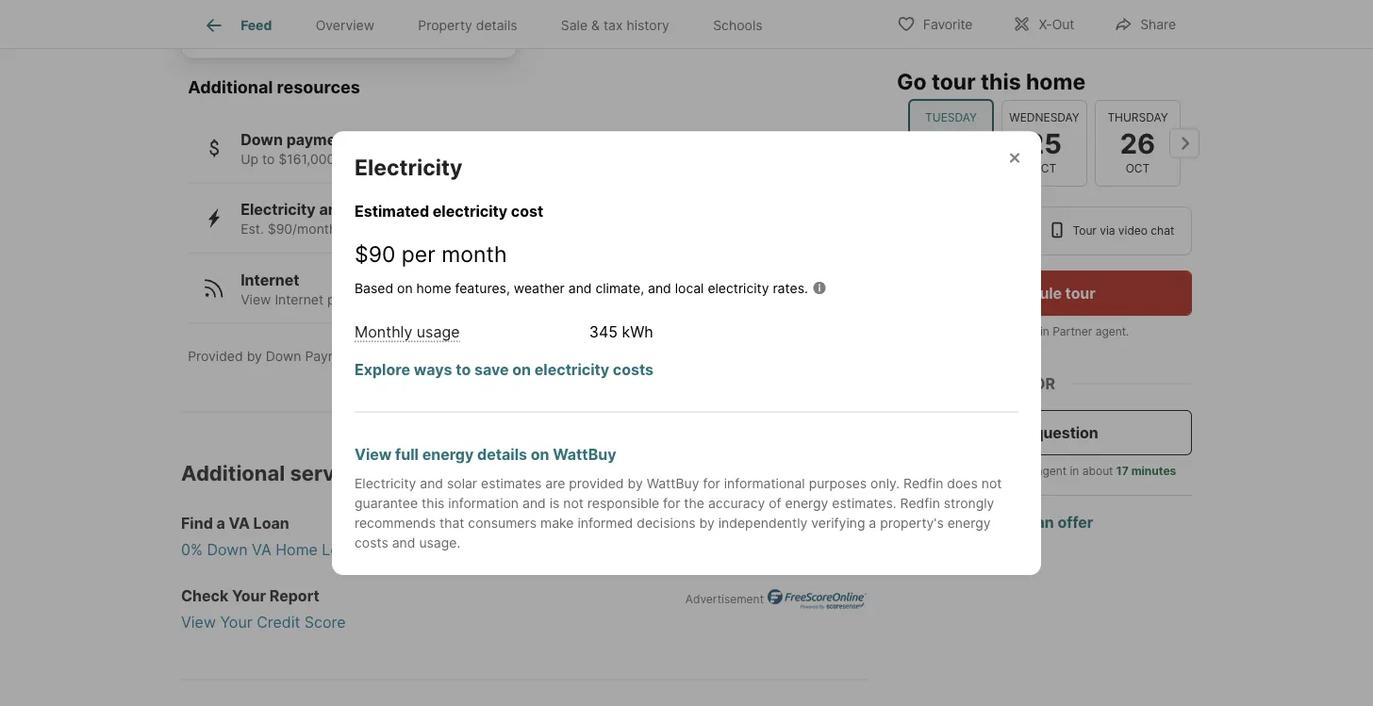 Task type: vqa. For each thing, say whether or not it's contained in the screenshot.
THE HOME ESTIMATE at the left top of page
no



Task type: locate. For each thing, give the bounding box(es) containing it.
additional for additional resources
[[188, 77, 273, 98]]

1 horizontal spatial to
[[456, 360, 471, 378]]

costs down "recommends" at the bottom left of the page
[[355, 535, 388, 551]]

0 vertical spatial on
[[397, 280, 413, 296]]

electricity left rates.
[[708, 280, 769, 296]]

energy down strongly at the bottom right of the page
[[948, 515, 991, 531]]

this up allconnect
[[533, 291, 556, 307]]

and left is
[[523, 495, 546, 511]]

va left "loan"
[[229, 515, 250, 533]]

1 vertical spatial down
[[266, 349, 301, 365]]

view inside check your report view your credit score
[[181, 614, 216, 632]]

2 horizontal spatial view
[[355, 445, 392, 463]]

2 horizontal spatial energy
[[948, 515, 991, 531]]

0 horizontal spatial for
[[512, 291, 529, 307]]

down up up
[[241, 130, 283, 149]]

favorite
[[923, 17, 973, 33]]

an
[[1036, 513, 1054, 532]]

0 vertical spatial to
[[262, 151, 275, 167]]

advertisement for find a va loan 0% down va home loans: get quote
[[686, 520, 764, 533]]

by up responsible
[[628, 475, 643, 491]]

from right hear on the bottom right
[[971, 465, 996, 478]]

make
[[540, 515, 574, 531]]

tab list
[[181, 0, 800, 48]]

electricity inside 'electricity and solar estimates are provided by wattbuy for informational purposes only. redfin does not guarantee this information and is not responsible for the accuracy of energy estimates. redfin strongly recommends that consumers make informed decisions by independently verifying a property's energy costs and usage.'
[[355, 475, 416, 491]]

from inside down payment assistance up to $161,000 available from 22 programs
[[397, 151, 426, 167]]

internet down est.
[[241, 271, 300, 289]]

0 vertical spatial details
[[476, 17, 517, 33]]

1 vertical spatial electricity
[[241, 200, 316, 219]]

based
[[355, 280, 393, 296]]

1 horizontal spatial solar
[[447, 475, 477, 491]]

home
[[1026, 68, 1086, 94], [417, 280, 451, 296], [559, 291, 594, 307], [947, 325, 977, 339]]

energy right of
[[785, 495, 829, 511]]

1 vertical spatial tour
[[1065, 284, 1096, 302]]

sale
[[561, 17, 588, 33]]

0 vertical spatial from
[[397, 151, 426, 167]]

from
[[397, 151, 426, 167], [971, 465, 996, 478]]

resource,
[[363, 349, 425, 365]]

schools tab
[[691, 3, 784, 48]]

0 vertical spatial for
[[512, 291, 529, 307]]

tour left via
[[1073, 224, 1097, 238]]

get
[[373, 541, 399, 559]]

2 horizontal spatial for
[[703, 475, 720, 491]]

explore ways to save on electricity costs link
[[355, 360, 654, 378]]

electricity down assistance on the top of the page
[[355, 154, 463, 180]]

2 vertical spatial down
[[207, 541, 248, 559]]

view left full
[[355, 445, 392, 463]]

0 vertical spatial costs
[[613, 360, 654, 378]]

redfin up property's
[[900, 495, 940, 511]]

a down "estimates."
[[869, 515, 877, 531]]

information
[[448, 495, 519, 511]]

internet
[[241, 271, 300, 289], [275, 291, 324, 307]]

1 horizontal spatial energy
[[785, 495, 829, 511]]

1 oct from the left
[[1033, 162, 1057, 175]]

wednesday
[[1010, 111, 1080, 124]]

energy
[[422, 445, 474, 463], [785, 495, 829, 511], [948, 515, 991, 531]]

strongly
[[944, 495, 995, 511]]

tour for tour this home with a redfin partner agent.
[[897, 325, 921, 339]]

hear
[[944, 465, 968, 478]]

loans:
[[322, 541, 369, 559]]

that
[[439, 515, 464, 531]]

0 vertical spatial down
[[241, 130, 283, 149]]

0 vertical spatial advertisement
[[686, 520, 764, 533]]

1 horizontal spatial oct
[[1126, 162, 1150, 175]]

1 horizontal spatial for
[[663, 495, 680, 511]]

home inside internet view internet plans and providers available for this home
[[559, 291, 594, 307]]

property's
[[880, 515, 944, 531]]

1 horizontal spatial from
[[971, 465, 996, 478]]

1 vertical spatial costs
[[355, 535, 388, 551]]

on
[[397, 280, 413, 296], [512, 360, 531, 378], [531, 445, 549, 463]]

2 advertisement from the top
[[686, 592, 764, 606]]

your down check
[[220, 614, 252, 632]]

0 vertical spatial available
[[339, 151, 393, 167]]

informational
[[724, 475, 805, 491]]

tour via video chat list box
[[897, 207, 1192, 256]]

redfin down the schedule
[[1015, 325, 1050, 339]]

costs down kwh
[[613, 360, 654, 378]]

thursday 26 oct
[[1108, 111, 1168, 175]]

0 horizontal spatial va
[[229, 515, 250, 533]]

0 horizontal spatial view
[[181, 614, 216, 632]]

0 vertical spatial not
[[982, 475, 1002, 491]]

not right is
[[563, 495, 584, 511]]

usage.
[[419, 535, 461, 551]]

2 vertical spatial view
[[181, 614, 216, 632]]

1 vertical spatial wattbuy
[[647, 475, 699, 491]]

available down month at left
[[454, 291, 508, 307]]

loan
[[253, 515, 289, 533]]

report
[[270, 587, 320, 606]]

from down assistance on the top of the page
[[397, 151, 426, 167]]

0 horizontal spatial tour
[[932, 68, 976, 94]]

wattbuy
[[553, 445, 617, 463], [647, 475, 699, 491]]

this up wednesday
[[981, 68, 1021, 94]]

provided
[[569, 475, 624, 491]]

wattbuy,
[[429, 349, 485, 365]]

tour inside option
[[1073, 224, 1097, 238]]

agent.
[[1096, 325, 1129, 339]]

2 vertical spatial by
[[700, 515, 715, 531]]

0 horizontal spatial electricity
[[433, 202, 508, 220]]

on right based
[[397, 280, 413, 296]]

24
[[934, 127, 969, 160]]

a inside 'ask a question' button
[[1022, 424, 1031, 442]]

electricity inside electricity and solar est. $90/month
[[241, 200, 316, 219]]

history
[[627, 17, 670, 33]]

0 vertical spatial tour
[[932, 68, 976, 94]]

2 horizontal spatial by
[[700, 515, 715, 531]]

start
[[996, 513, 1033, 532]]

available down assistance on the top of the page
[[339, 151, 393, 167]]

1 vertical spatial advertisement
[[686, 592, 764, 606]]

1 horizontal spatial tour
[[1065, 284, 1096, 302]]

and right plans at the left top
[[364, 291, 388, 307]]

0 horizontal spatial local
[[675, 280, 704, 296]]

share
[[1141, 17, 1176, 33]]

available inside internet view internet plans and providers available for this home
[[454, 291, 508, 307]]

electricity
[[433, 202, 508, 220], [708, 280, 769, 296], [535, 360, 609, 378]]

0 horizontal spatial wattbuy
[[553, 445, 617, 463]]

1 vertical spatial to
[[456, 360, 471, 378]]

partner
[[1053, 325, 1093, 339]]

not right does at the right
[[982, 475, 1002, 491]]

tour
[[932, 68, 976, 94], [1065, 284, 1096, 302]]

1 horizontal spatial local
[[1008, 465, 1033, 478]]

oct inside thursday 26 oct
[[1126, 162, 1150, 175]]

home up wednesday
[[1026, 68, 1086, 94]]

explore ways to save on electricity costs
[[355, 360, 654, 378]]

responsible
[[587, 495, 659, 511]]

0 vertical spatial solar
[[350, 200, 387, 219]]

1 vertical spatial details
[[477, 445, 527, 463]]

property details tab
[[396, 3, 539, 48]]

1 vertical spatial tour
[[897, 325, 921, 339]]

advertisement down independently
[[686, 592, 764, 606]]

0 horizontal spatial by
[[247, 349, 262, 365]]

oct inside the wednesday 25 oct
[[1033, 162, 1057, 175]]

electricity up month at left
[[433, 202, 508, 220]]

electricity for electricity and solar est. $90/month
[[241, 200, 316, 219]]

home up 345
[[559, 291, 594, 307]]

1 vertical spatial additional
[[181, 461, 285, 486]]

345
[[589, 322, 618, 341]]

overview tab
[[294, 3, 396, 48]]

0 horizontal spatial tour
[[897, 325, 921, 339]]

a right ask
[[1022, 424, 1031, 442]]

1 horizontal spatial va
[[252, 541, 271, 559]]

thursday
[[1108, 111, 1168, 124]]

0 vertical spatial electricity
[[355, 154, 463, 180]]

2 vertical spatial electricity
[[355, 475, 416, 491]]

0 horizontal spatial oct
[[1033, 162, 1057, 175]]

0 vertical spatial by
[[247, 349, 262, 365]]

down right 0%
[[207, 541, 248, 559]]

solar inside 'electricity and solar estimates are provided by wattbuy for informational purposes only. redfin does not guarantee this information and is not responsible for the accuracy of energy estimates. redfin strongly recommends that consumers make informed decisions by independently verifying a property's energy costs and usage.'
[[447, 475, 477, 491]]

tour up tuesday
[[932, 68, 976, 94]]

1 horizontal spatial not
[[982, 475, 1002, 491]]

advertisement down accuracy
[[686, 520, 764, 533]]

0 vertical spatial view
[[241, 291, 271, 307]]

0 vertical spatial electricity
[[433, 202, 508, 220]]

home down $90  per month
[[417, 280, 451, 296]]

is
[[550, 495, 560, 511]]

solar inside electricity and solar est. $90/month
[[350, 200, 387, 219]]

solar up information
[[447, 475, 477, 491]]

1 horizontal spatial by
[[628, 475, 643, 491]]

tuesday 24
[[925, 111, 977, 160]]

0 horizontal spatial solar
[[350, 200, 387, 219]]

1 horizontal spatial available
[[454, 291, 508, 307]]

credit
[[257, 614, 300, 632]]

or
[[1034, 374, 1055, 393]]

with
[[980, 325, 1003, 339]]

2 oct from the left
[[1126, 162, 1150, 175]]

None button
[[908, 99, 994, 188], [1002, 100, 1088, 187], [1095, 100, 1181, 187], [908, 99, 994, 188], [1002, 100, 1088, 187], [1095, 100, 1181, 187]]

view down check
[[181, 614, 216, 632]]

0 vertical spatial tour
[[1073, 224, 1097, 238]]

$177,500 (50%)
[[362, 13, 494, 34]]

1 vertical spatial view
[[355, 445, 392, 463]]

additional up 'find' on the left bottom
[[181, 461, 285, 486]]

per
[[402, 241, 436, 267]]

and up $90/month
[[319, 200, 347, 219]]

va down "loan"
[[252, 541, 271, 559]]

to right up
[[262, 151, 275, 167]]

for up the decisions
[[663, 495, 680, 511]]

ask a question button
[[897, 410, 1192, 456]]

additional
[[188, 77, 273, 98], [181, 461, 285, 486]]

1 advertisement from the top
[[686, 520, 764, 533]]

0 horizontal spatial costs
[[355, 535, 388, 551]]

independently
[[719, 515, 808, 531]]

not
[[982, 475, 1002, 491], [563, 495, 584, 511]]

$90/month
[[268, 221, 337, 237]]

1 vertical spatial on
[[512, 360, 531, 378]]

details right property
[[476, 17, 517, 33]]

tour for schedule
[[1065, 284, 1096, 302]]

a
[[1006, 325, 1012, 339], [1022, 424, 1031, 442], [999, 465, 1005, 478], [217, 515, 225, 533], [869, 515, 877, 531]]

your up the credit
[[232, 587, 266, 606]]

solar up $90
[[350, 200, 387, 219]]

2 vertical spatial energy
[[948, 515, 991, 531]]

electricity
[[355, 154, 463, 180], [241, 200, 316, 219], [355, 475, 416, 491]]

0 vertical spatial your
[[232, 587, 266, 606]]

1 vertical spatial from
[[971, 465, 996, 478]]

on for save
[[512, 360, 531, 378]]

0 horizontal spatial energy
[[422, 445, 474, 463]]

view inside internet view internet plans and providers available for this home
[[241, 291, 271, 307]]

details inside tab
[[476, 17, 517, 33]]

electricity up guarantee
[[355, 475, 416, 491]]

on right "save"
[[512, 360, 531, 378]]

down:
[[243, 15, 288, 33]]

1 horizontal spatial electricity
[[535, 360, 609, 378]]

1 horizontal spatial view
[[241, 291, 271, 307]]

this
[[981, 68, 1021, 94], [533, 291, 556, 307], [924, 325, 944, 339], [422, 495, 445, 511]]

down left payment
[[266, 349, 301, 365]]

0 vertical spatial additional
[[188, 77, 273, 98]]

a right 'find' on the left bottom
[[217, 515, 225, 533]]

0 horizontal spatial not
[[563, 495, 584, 511]]

down
[[241, 130, 283, 149], [266, 349, 301, 365], [207, 541, 248, 559]]

wattbuy up provided
[[553, 445, 617, 463]]

save
[[474, 360, 509, 378]]

0 horizontal spatial to
[[262, 151, 275, 167]]

tour
[[1073, 224, 1097, 238], [897, 325, 921, 339]]

oct down the 26
[[1126, 162, 1150, 175]]

monthly usage link
[[355, 322, 460, 341]]

additional down feed link
[[188, 77, 273, 98]]

internet left plans at the left top
[[275, 291, 324, 307]]

tour up partner
[[1065, 284, 1096, 302]]

by right provided
[[247, 349, 262, 365]]

local right climate,
[[675, 280, 704, 296]]

by down the
[[700, 515, 715, 531]]

1 vertical spatial available
[[454, 291, 508, 307]]

0 vertical spatial energy
[[422, 445, 474, 463]]

score
[[304, 614, 346, 632]]

a inside find a va loan 0% down va home loans: get quote
[[217, 515, 225, 533]]

$161,000
[[279, 151, 335, 167]]

1 vertical spatial not
[[563, 495, 584, 511]]

and up that
[[420, 475, 443, 491]]

view up provided
[[241, 291, 271, 307]]

wattbuy up the
[[647, 475, 699, 491]]

x-
[[1039, 17, 1052, 33]]

energy right full
[[422, 445, 474, 463]]

down inside down payment assistance up to $161,000 available from 22 programs
[[241, 130, 283, 149]]

1 vertical spatial electricity
[[708, 280, 769, 296]]

local left the agent
[[1008, 465, 1033, 478]]

for up the
[[703, 475, 720, 491]]

available inside down payment assistance up to $161,000 available from 22 programs
[[339, 151, 393, 167]]

guarantee
[[355, 495, 418, 511]]

on up are
[[531, 445, 549, 463]]

1 horizontal spatial tour
[[1073, 224, 1097, 238]]

option
[[897, 207, 1035, 256]]

0 vertical spatial wattbuy
[[553, 445, 617, 463]]

monthly
[[355, 322, 412, 341]]

oct down 25 on the top right
[[1033, 162, 1057, 175]]

0 horizontal spatial available
[[339, 151, 393, 167]]

estimates
[[481, 475, 542, 491]]

1 vertical spatial solar
[[447, 475, 477, 491]]

question
[[1034, 424, 1099, 442]]

1 horizontal spatial wattbuy
[[647, 475, 699, 491]]

local
[[675, 280, 704, 296], [1008, 465, 1033, 478]]

electricity down 345
[[535, 360, 609, 378]]

for inside internet view internet plans and providers available for this home
[[512, 291, 529, 307]]

2 vertical spatial on
[[531, 445, 549, 463]]

1 vertical spatial redfin
[[904, 475, 944, 491]]

agent
[[1036, 465, 1067, 478]]

0 vertical spatial local
[[675, 280, 704, 296]]

electricity up $90/month
[[241, 200, 316, 219]]

to left "save"
[[456, 360, 471, 378]]

tour inside button
[[1065, 284, 1096, 302]]

1 vertical spatial your
[[220, 614, 252, 632]]

this up that
[[422, 495, 445, 511]]

for right features,
[[512, 291, 529, 307]]

costs inside 'electricity and solar estimates are provided by wattbuy for informational purposes only. redfin does not guarantee this information and is not responsible for the accuracy of energy estimates. redfin strongly recommends that consumers make informed decisions by independently verifying a property's energy costs and usage.'
[[355, 535, 388, 551]]

does
[[947, 475, 978, 491]]

25
[[1027, 127, 1062, 160]]

up
[[241, 151, 258, 167]]

solar for electricity and solar est. $90/month
[[350, 200, 387, 219]]

redfin left hear on the bottom right
[[904, 475, 944, 491]]

down inside find a va loan 0% down va home loans: get quote
[[207, 541, 248, 559]]

details up the estimates
[[477, 445, 527, 463]]

internet view internet plans and providers available for this home
[[241, 271, 594, 307]]

a down ask
[[999, 465, 1005, 478]]

offer
[[1058, 513, 1094, 532]]

0 horizontal spatial from
[[397, 151, 426, 167]]

2 vertical spatial for
[[663, 495, 680, 511]]

tour left with
[[897, 325, 921, 339]]

schedule tour
[[994, 284, 1096, 302]]



Task type: describe. For each thing, give the bounding box(es) containing it.
schedule tour button
[[897, 271, 1192, 316]]

and down "recommends" at the bottom left of the page
[[392, 535, 415, 551]]

estimates.
[[832, 495, 897, 511]]

decisions
[[637, 515, 696, 531]]

purposes
[[809, 475, 867, 491]]

property details
[[418, 17, 517, 33]]

tour via video chat option
[[1035, 207, 1192, 256]]

video
[[1119, 224, 1148, 238]]

1 vertical spatial internet
[[275, 291, 324, 307]]

via
[[1100, 224, 1115, 238]]

26
[[1120, 127, 1156, 160]]

informed
[[578, 515, 633, 531]]

are
[[546, 475, 565, 491]]

0 vertical spatial redfin
[[1015, 325, 1050, 339]]

tour for go
[[932, 68, 976, 94]]

view inside the electricity dialog
[[355, 445, 392, 463]]

electricity for electricity
[[355, 154, 463, 180]]

$177,500 (50%) tooltip
[[181, 0, 868, 58]]

2 horizontal spatial electricity
[[708, 280, 769, 296]]

electricity and solar est. $90/month
[[241, 200, 387, 237]]

x-out
[[1039, 17, 1075, 33]]

1 vertical spatial local
[[1008, 465, 1033, 478]]

tour via video chat
[[1073, 224, 1175, 238]]

0 vertical spatial va
[[229, 515, 250, 533]]

features,
[[455, 280, 510, 296]]

additional resources
[[188, 77, 360, 98]]

tour this home with a redfin partner agent.
[[897, 325, 1129, 339]]

full
[[395, 445, 419, 463]]

schedule
[[994, 284, 1062, 302]]

total down:
[[204, 15, 288, 33]]

kwh
[[622, 322, 653, 341]]

and inside internet view internet plans and providers available for this home
[[364, 291, 388, 307]]

electricity dialog
[[332, 131, 1041, 575]]

tab list containing feed
[[181, 0, 800, 48]]

$90  per month
[[355, 241, 507, 267]]

tuesday
[[925, 111, 977, 124]]

explore
[[355, 360, 410, 378]]

rates.
[[773, 280, 808, 296]]

payment
[[286, 130, 351, 149]]

you'll hear from a local agent in about 17 minutes
[[913, 465, 1177, 478]]

1 vertical spatial for
[[703, 475, 720, 491]]

view full energy details on wattbuy
[[355, 445, 617, 463]]

ask a question
[[991, 424, 1099, 442]]

(50%)
[[443, 13, 494, 34]]

down payment assistance up to $161,000 available from 22 programs
[[241, 130, 509, 167]]

providers
[[391, 291, 450, 307]]

ask
[[991, 424, 1019, 442]]

electricity for electricity and solar estimates are provided by wattbuy for informational purposes only. redfin does not guarantee this information and is not responsible for the accuracy of energy estimates. redfin strongly recommends that consumers make informed decisions by independently verifying a property's energy costs and usage.
[[355, 475, 416, 491]]

1 vertical spatial va
[[252, 541, 271, 559]]

allconnect
[[515, 349, 583, 365]]

oct for 26
[[1126, 162, 1150, 175]]

total
[[204, 15, 239, 33]]

to inside down payment assistance up to $161,000 available from 22 programs
[[262, 151, 275, 167]]

a right with
[[1006, 325, 1012, 339]]

plans
[[327, 291, 361, 307]]

1 vertical spatial energy
[[785, 495, 829, 511]]

verifying
[[811, 515, 865, 531]]

chat
[[1151, 224, 1175, 238]]

about
[[1083, 465, 1113, 478]]

2 vertical spatial redfin
[[900, 495, 940, 511]]

$177,500
[[362, 13, 439, 34]]

property
[[418, 17, 472, 33]]

feed
[[241, 17, 272, 33]]

and right wattbuy,
[[488, 349, 512, 365]]

sale & tax history tab
[[539, 3, 691, 48]]

0% down va home loans: get quote link
[[181, 539, 879, 562]]

of
[[769, 495, 782, 511]]

view full energy details on wattbuy link
[[355, 445, 617, 463]]

advertisement for check your report view your credit score
[[686, 592, 764, 606]]

payment
[[305, 349, 360, 365]]

electricity element
[[355, 131, 485, 181]]

month
[[442, 241, 507, 267]]

1 vertical spatial by
[[628, 475, 643, 491]]

22
[[429, 151, 445, 167]]

programs
[[449, 151, 509, 167]]

out
[[1052, 17, 1075, 33]]

based on home features, weather and climate, and local electricity rates.
[[355, 280, 808, 296]]

start an offer
[[996, 513, 1094, 532]]

overview
[[316, 17, 375, 33]]

this left with
[[924, 325, 944, 339]]

estimated
[[355, 202, 429, 220]]

assistance
[[355, 130, 435, 149]]

you'll
[[913, 465, 941, 478]]

services
[[290, 461, 377, 486]]

$90
[[355, 241, 396, 267]]

available for internet
[[454, 291, 508, 307]]

and left climate,
[[569, 280, 592, 296]]

this inside internet view internet plans and providers available for this home
[[533, 291, 556, 307]]

check
[[181, 587, 229, 606]]

and right climate,
[[648, 280, 671, 296]]

share button
[[1098, 4, 1192, 43]]

solar for electricity and solar estimates are provided by wattbuy for informational purposes only. redfin does not guarantee this information and is not responsible for the accuracy of energy estimates. redfin strongly recommends that consumers make informed decisions by independently verifying a property's energy costs and usage.
[[447, 475, 477, 491]]

oct for 25
[[1033, 162, 1057, 175]]

minutes
[[1132, 465, 1177, 478]]

0%
[[181, 541, 203, 559]]

a inside 'electricity and solar estimates are provided by wattbuy for informational purposes only. redfin does not guarantee this information and is not responsible for the accuracy of energy estimates. redfin strongly recommends that consumers make informed decisions by independently verifying a property's energy costs and usage.'
[[869, 515, 877, 531]]

local inside the electricity dialog
[[675, 280, 704, 296]]

available for assistance
[[339, 151, 393, 167]]

0 vertical spatial internet
[[241, 271, 300, 289]]

home inside the electricity dialog
[[417, 280, 451, 296]]

1 horizontal spatial costs
[[613, 360, 654, 378]]

2 vertical spatial electricity
[[535, 360, 609, 378]]

additional for additional services
[[181, 461, 285, 486]]

start an offer link
[[996, 513, 1094, 532]]

17
[[1117, 465, 1129, 478]]

climate,
[[596, 280, 644, 296]]

home
[[276, 541, 318, 559]]

details inside the electricity dialog
[[477, 445, 527, 463]]

home left with
[[947, 325, 977, 339]]

resources
[[277, 77, 360, 98]]

weather
[[514, 280, 565, 296]]

tour for tour via video chat
[[1073, 224, 1097, 238]]

recommends
[[355, 515, 436, 531]]

to inside the electricity dialog
[[456, 360, 471, 378]]

ways
[[414, 360, 452, 378]]

wattbuy inside 'electricity and solar estimates are provided by wattbuy for informational purposes only. redfin does not guarantee this information and is not responsible for the accuracy of energy estimates. redfin strongly recommends that consumers make informed decisions by independently verifying a property's energy costs and usage.'
[[647, 475, 699, 491]]

est.
[[241, 221, 264, 237]]

go tour this home
[[897, 68, 1086, 94]]

and inside electricity and solar est. $90/month
[[319, 200, 347, 219]]

this inside 'electricity and solar estimates are provided by wattbuy for informational purposes only. redfin does not guarantee this information and is not responsible for the accuracy of energy estimates. redfin strongly recommends that consumers make informed decisions by independently verifying a property's energy costs and usage.'
[[422, 495, 445, 511]]

provided by down payment resource, wattbuy, and allconnect
[[188, 349, 583, 365]]

next image
[[1170, 128, 1200, 158]]

schools
[[713, 17, 763, 33]]

wednesday 25 oct
[[1010, 111, 1080, 175]]

provided
[[188, 349, 243, 365]]

tax
[[604, 17, 623, 33]]

on for details
[[531, 445, 549, 463]]



